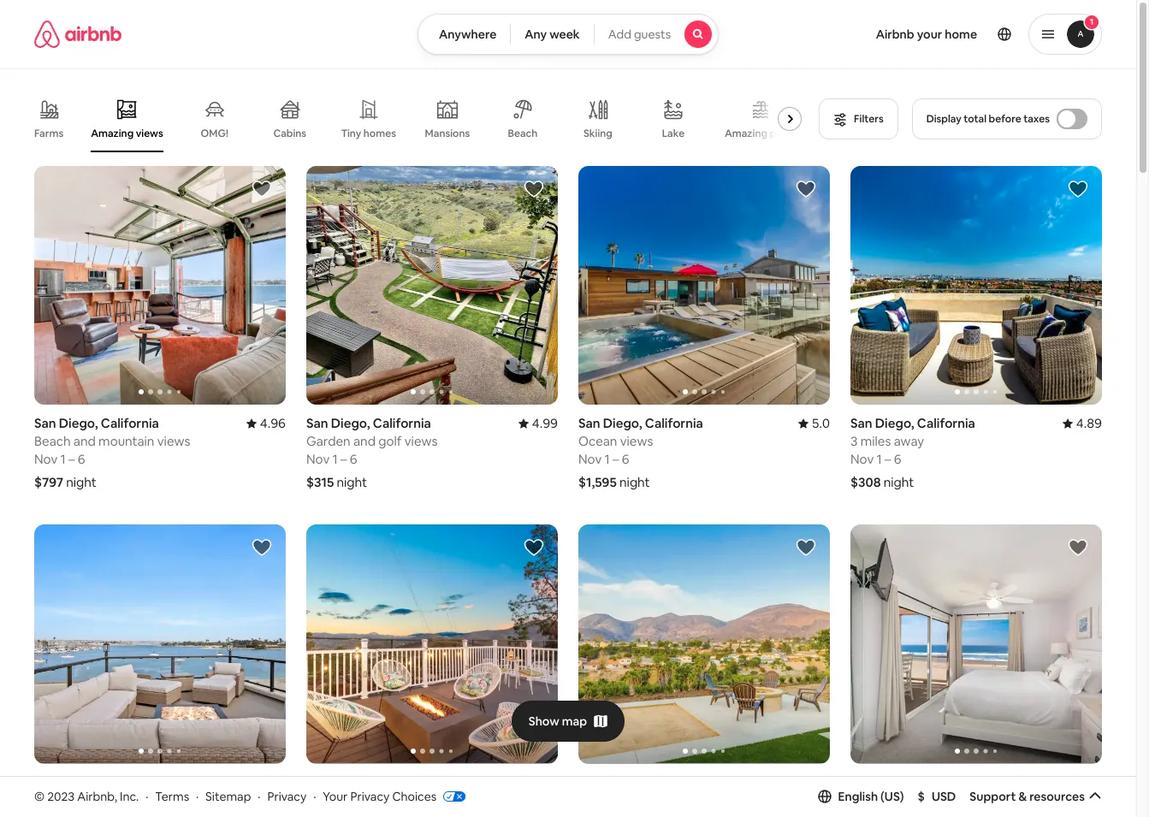 Task type: vqa. For each thing, say whether or not it's contained in the screenshot.


Task type: locate. For each thing, give the bounding box(es) containing it.
· right inc.
[[146, 789, 148, 804]]

san up 3
[[851, 415, 873, 432]]

4 nov from the left
[[851, 451, 874, 468]]

1 horizontal spatial privacy
[[351, 789, 390, 804]]

add to wishlist: spring valley, california image
[[524, 538, 544, 558]]

night right '$797'
[[66, 475, 97, 491]]

group for garden and golf views
[[306, 166, 558, 405]]

0 horizontal spatial privacy
[[267, 789, 307, 804]]

None search field
[[418, 14, 719, 55]]

and left mountain
[[73, 433, 96, 450]]

nov up '$797'
[[34, 451, 58, 468]]

your privacy choices
[[323, 789, 437, 804]]

diego, inside san diego, california garden and golf views nov 1 – 6 $315 night
[[331, 415, 370, 432]]

night right $315
[[337, 475, 367, 491]]

home
[[945, 27, 978, 42]]

and
[[73, 433, 96, 450], [354, 433, 376, 450], [73, 792, 96, 809], [890, 792, 912, 809]]

san inside san diego, california beach and mountain views nov 1 – 6 $797 night
[[34, 415, 56, 432]]

diego, for san diego, california 3 miles away nov 1 – 6 $308 night
[[876, 415, 915, 432]]

your
[[917, 27, 943, 42]]

0 horizontal spatial away
[[355, 792, 386, 809]]

2 horizontal spatial add to wishlist: san diego, california image
[[1068, 538, 1089, 558]]

views for san diego, california garden and golf views nov 1 – 6 $315 night
[[405, 433, 438, 450]]

beach inside san diego, california beach and mountain views nov 1 – 6 $797 night
[[34, 433, 71, 450]]

taxes
[[1024, 112, 1050, 126]]

· left your
[[313, 789, 316, 804]]

amazing left pools
[[725, 127, 768, 140]]

amazing right farms
[[91, 126, 134, 140]]

· left privacy "link"
[[258, 789, 261, 804]]

support
[[970, 789, 1017, 805]]

6 inside san diego, california 3 miles away nov 1 – 6 $308 night
[[895, 451, 902, 468]]

1 vertical spatial miles
[[322, 792, 352, 809]]

ocean
[[915, 792, 952, 809]]

display total before taxes button
[[912, 98, 1103, 140]]

terms · sitemap · privacy ·
[[155, 789, 316, 804]]

california for san diego, california 3 miles away nov 1 – 6 $308 night
[[918, 415, 976, 432]]

5.0
[[812, 415, 830, 432], [268, 774, 286, 791], [1084, 774, 1103, 791]]

diego, for san diego, california beach and ocean views
[[876, 774, 915, 791]]

1 6 from the left
[[78, 451, 85, 468]]

san for san diego, california 3 miles away nov 1 – 6 $308 night
[[851, 415, 873, 432]]

away inside san diego, california 3 miles away nov 1 – 6 $308 night
[[894, 433, 925, 450]]

miles right 3
[[861, 433, 892, 450]]

california for san diego, california beach and ocean views
[[918, 774, 976, 791]]

and inside san diego, california garden and golf views nov 1 – 6 $315 night
[[354, 433, 376, 450]]

5.0 out of 5 average rating image for san diego, california beach and bay views
[[254, 774, 286, 791]]

1 night from the left
[[66, 475, 97, 491]]

6 inside san diego, california ocean views nov 1 – 6 $1,595 night
[[622, 451, 630, 468]]

san
[[34, 415, 56, 432], [306, 415, 328, 432], [579, 415, 601, 432], [851, 415, 873, 432], [34, 774, 56, 791], [579, 774, 601, 791], [851, 774, 873, 791]]

privacy
[[267, 789, 307, 804], [351, 789, 390, 804]]

nov
[[34, 451, 58, 468], [306, 451, 330, 468], [579, 451, 602, 468], [851, 451, 874, 468]]

4.89
[[1077, 415, 1103, 432]]

2 horizontal spatial 5.0 out of 5 average rating image
[[1071, 774, 1103, 791]]

california inside san diego, california ocean views nov 1 – 6 $1,595 night
[[645, 415, 704, 432]]

skiing
[[584, 127, 613, 140]]

san up '$797'
[[34, 415, 56, 432]]

3 · from the left
[[258, 789, 261, 804]]

any week
[[525, 27, 580, 42]]

1 · from the left
[[146, 789, 148, 804]]

california for san diego, california beach and mountain views nov 1 – 6 $797 night
[[101, 415, 159, 432]]

beach for san diego, california beach and ocean views
[[851, 792, 887, 809]]

4 – from the left
[[885, 451, 892, 468]]

12
[[306, 792, 319, 809]]

0 horizontal spatial 5.0
[[268, 774, 286, 791]]

san right 4.98 on the left of page
[[579, 774, 601, 791]]

san up ocean
[[579, 415, 601, 432]]

views inside san diego, california beach and mountain views nov 1 – 6 $797 night
[[157, 433, 190, 450]]

3 nov from the left
[[579, 451, 602, 468]]

and left golf
[[354, 433, 376, 450]]

diego,
[[59, 415, 98, 432], [331, 415, 370, 432], [603, 415, 643, 432], [876, 415, 915, 432], [59, 774, 98, 791], [603, 774, 643, 791], [876, 774, 915, 791]]

1 horizontal spatial add to wishlist: san diego, california image
[[796, 538, 817, 558]]

california for san diego, california garden and golf views nov 1 – 6 $315 night
[[373, 415, 431, 432]]

california
[[101, 415, 159, 432], [373, 415, 431, 432], [645, 415, 704, 432], [918, 415, 976, 432], [101, 774, 159, 791], [389, 774, 447, 791], [645, 774, 704, 791], [918, 774, 976, 791]]

total
[[964, 112, 987, 126]]

0 horizontal spatial amazing
[[91, 126, 134, 140]]

nov down ocean
[[579, 451, 602, 468]]

5.0 for san diego, california beach and ocean views
[[1084, 774, 1103, 791]]

diego, inside san diego, california beach and mountain views nov 1 – 6 $797 night
[[59, 415, 98, 432]]

1 button
[[1029, 14, 1103, 55]]

and left $
[[890, 792, 912, 809]]

1 horizontal spatial miles
[[861, 433, 892, 450]]

california inside san diego, california beach and bay views
[[101, 774, 159, 791]]

–
[[69, 451, 75, 468], [341, 451, 347, 468], [613, 451, 619, 468], [885, 451, 892, 468]]

nov down 3
[[851, 451, 874, 468]]

terms
[[155, 789, 189, 804]]

away right 3
[[894, 433, 925, 450]]

4.98 out of 5 average rating image
[[519, 774, 558, 791]]

san inside san diego, california beach and ocean views
[[851, 774, 873, 791]]

2 6 from the left
[[350, 451, 358, 468]]

nov inside san diego, california 3 miles away nov 1 – 6 $308 night
[[851, 451, 874, 468]]

views inside san diego, california beach and bay views
[[123, 792, 156, 809]]

– inside san diego, california 3 miles away nov 1 – 6 $308 night
[[885, 451, 892, 468]]

san inside san diego, california ocean views nov 1 – 6 $1,595 night
[[579, 415, 601, 432]]

california inside san diego, california beach and ocean views
[[918, 774, 976, 791]]

and for bay
[[73, 792, 96, 809]]

beach inside group
[[508, 127, 538, 140]]

1 vertical spatial away
[[355, 792, 386, 809]]

california inside spring valley, california 12 miles away
[[389, 774, 447, 791]]

– inside san diego, california garden and golf views nov 1 – 6 $315 night
[[341, 451, 347, 468]]

valley,
[[348, 774, 387, 791]]

and for mountain
[[73, 433, 96, 450]]

1 nov from the left
[[34, 451, 58, 468]]

3
[[851, 433, 858, 450]]

filters
[[854, 112, 884, 126]]

views for san diego, california beach and ocean views
[[954, 792, 988, 809]]

san inside san diego, california garden and golf views nov 1 – 6 $315 night
[[306, 415, 328, 432]]

· right terms link
[[196, 789, 199, 804]]

2 nov from the left
[[306, 451, 330, 468]]

night inside san diego, california garden and golf views nov 1 – 6 $315 night
[[337, 475, 367, 491]]

2 – from the left
[[341, 451, 347, 468]]

tiny
[[341, 127, 361, 140]]

4 · from the left
[[313, 789, 316, 804]]

0 vertical spatial miles
[[861, 433, 892, 450]]

4 night from the left
[[884, 475, 915, 491]]

california inside san diego, california garden and golf views nov 1 – 6 $315 night
[[373, 415, 431, 432]]

0 vertical spatial away
[[894, 433, 925, 450]]

and left bay
[[73, 792, 96, 809]]

group containing amazing views
[[34, 86, 809, 152]]

san diego, california ocean views nov 1 – 6 $1,595 night
[[579, 415, 704, 491]]

english
[[839, 789, 878, 805]]

miles down spring
[[322, 792, 352, 809]]

san for san diego, california
[[579, 774, 601, 791]]

1 horizontal spatial amazing
[[725, 127, 768, 140]]

miles
[[861, 433, 892, 450], [322, 792, 352, 809]]

add to wishlist: san diego, california image
[[252, 179, 272, 199], [796, 538, 817, 558], [1068, 538, 1089, 558]]

guests
[[634, 27, 671, 42]]

display total before taxes
[[927, 112, 1050, 126]]

1 horizontal spatial 5.0
[[812, 415, 830, 432]]

away inside spring valley, california 12 miles away
[[355, 792, 386, 809]]

profile element
[[740, 0, 1103, 68]]

3 night from the left
[[620, 475, 650, 491]]

amazing
[[91, 126, 134, 140], [725, 127, 768, 140]]

group
[[34, 86, 809, 152], [34, 166, 286, 405], [306, 166, 558, 405], [579, 166, 830, 405], [851, 166, 1103, 405], [34, 525, 286, 764], [306, 525, 558, 764], [579, 525, 830, 764], [851, 525, 1103, 764]]

nov down garden
[[306, 451, 330, 468]]

3 6 from the left
[[622, 451, 630, 468]]

your
[[323, 789, 348, 804]]

2 horizontal spatial 5.0
[[1084, 774, 1103, 791]]

privacy left your
[[267, 789, 307, 804]]

airbnb
[[876, 27, 915, 42]]

add to wishlist: san diego, california image for beach and ocean views
[[1068, 538, 1089, 558]]

0 horizontal spatial miles
[[322, 792, 352, 809]]

california inside san diego, california beach and mountain views nov 1 – 6 $797 night
[[101, 415, 159, 432]]

anywhere button
[[418, 14, 511, 55]]

san for san diego, california garden and golf views nov 1 – 6 $315 night
[[306, 415, 328, 432]]

0 horizontal spatial 5.0 out of 5 average rating image
[[254, 774, 286, 791]]

away down "valley,"
[[355, 792, 386, 809]]

privacy right your
[[351, 789, 390, 804]]

beach for san diego, california beach and bay views
[[34, 792, 71, 809]]

before
[[989, 112, 1022, 126]]

beach inside san diego, california beach and bay views
[[34, 792, 71, 809]]

diego, inside san diego, california beach and bay views
[[59, 774, 98, 791]]

0 horizontal spatial add to wishlist: san diego, california image
[[252, 179, 272, 199]]

views inside group
[[136, 126, 163, 140]]

california inside san diego, california 3 miles away nov 1 – 6 $308 night
[[918, 415, 976, 432]]

diego, for san diego, california beach and mountain views nov 1 – 6 $797 night
[[59, 415, 98, 432]]

1
[[1090, 16, 1094, 27], [60, 451, 66, 468], [333, 451, 338, 468], [605, 451, 610, 468], [877, 451, 882, 468]]

night
[[66, 475, 97, 491], [337, 475, 367, 491], [620, 475, 650, 491], [884, 475, 915, 491]]

views inside san diego, california garden and golf views nov 1 – 6 $315 night
[[405, 433, 438, 450]]

nov inside san diego, california beach and mountain views nov 1 – 6 $797 night
[[34, 451, 58, 468]]

views inside san diego, california ocean views nov 1 – 6 $1,595 night
[[620, 433, 654, 450]]

beach inside san diego, california beach and ocean views
[[851, 792, 887, 809]]

4 6 from the left
[[895, 451, 902, 468]]

5.0 for san diego, california beach and bay views
[[268, 774, 286, 791]]

2 · from the left
[[196, 789, 199, 804]]

and inside san diego, california beach and bay views
[[73, 792, 96, 809]]

views for san diego, california beach and mountain views nov 1 – 6 $797 night
[[157, 433, 190, 450]]

california for san diego, california ocean views nov 1 – 6 $1,595 night
[[645, 415, 704, 432]]

group for beach and mountain views
[[34, 166, 286, 405]]

group for ocean views
[[579, 166, 830, 405]]

$308
[[851, 475, 881, 491]]

garden
[[306, 433, 351, 450]]

night right $308 at the bottom right
[[884, 475, 915, 491]]

5.0 out of 5 average rating image
[[798, 415, 830, 432], [254, 774, 286, 791], [1071, 774, 1103, 791]]

amazing pools
[[725, 127, 797, 140]]

and for golf
[[354, 433, 376, 450]]

1 inside dropdown button
[[1090, 16, 1094, 27]]

diego, inside san diego, california beach and ocean views
[[876, 774, 915, 791]]

map
[[562, 714, 587, 729]]

san inside san diego, california 3 miles away nov 1 – 6 $308 night
[[851, 415, 873, 432]]

san up garden
[[306, 415, 328, 432]]

san inside san diego, california beach and bay views
[[34, 774, 56, 791]]

san left (us)
[[851, 774, 873, 791]]

miles inside san diego, california 3 miles away nov 1 – 6 $308 night
[[861, 433, 892, 450]]

california for san diego, california
[[645, 774, 704, 791]]

3 – from the left
[[613, 451, 619, 468]]

beach
[[508, 127, 538, 140], [34, 433, 71, 450], [34, 792, 71, 809], [851, 792, 887, 809]]

airbnb your home link
[[866, 16, 988, 52]]

mansions
[[425, 127, 470, 140]]

san for san diego, california beach and ocean views
[[851, 774, 873, 791]]

san left the airbnb,
[[34, 774, 56, 791]]

add to wishlist: san diego, california image for 4.99
[[524, 179, 544, 199]]

add to wishlist: san diego, california image
[[524, 179, 544, 199], [796, 179, 817, 199], [1068, 179, 1089, 199], [252, 538, 272, 558]]

san for san diego, california beach and bay views
[[34, 774, 56, 791]]

california for san diego, california beach and bay views
[[101, 774, 159, 791]]

2 night from the left
[[337, 475, 367, 491]]

1 horizontal spatial away
[[894, 433, 925, 450]]

diego, inside san diego, california ocean views nov 1 – 6 $1,595 night
[[603, 415, 643, 432]]

away
[[894, 433, 925, 450], [355, 792, 386, 809]]

1 – from the left
[[69, 451, 75, 468]]

diego, inside san diego, california 3 miles away nov 1 – 6 $308 night
[[876, 415, 915, 432]]

diego, for san diego, california
[[603, 774, 643, 791]]

farms
[[34, 127, 63, 140]]

terms link
[[155, 789, 189, 804]]

miles for san
[[861, 433, 892, 450]]

$797
[[34, 475, 63, 491]]

·
[[146, 789, 148, 804], [196, 789, 199, 804], [258, 789, 261, 804], [313, 789, 316, 804]]

night right $1,595
[[620, 475, 650, 491]]

miles inside spring valley, california 12 miles away
[[322, 792, 352, 809]]

and inside san diego, california beach and ocean views
[[890, 792, 912, 809]]

6 inside san diego, california garden and golf views nov 1 – 6 $315 night
[[350, 451, 358, 468]]

views
[[136, 126, 163, 140], [157, 433, 190, 450], [405, 433, 438, 450], [620, 433, 654, 450], [123, 792, 156, 809], [954, 792, 988, 809]]

views inside san diego, california beach and ocean views
[[954, 792, 988, 809]]

and inside san diego, california beach and mountain views nov 1 – 6 $797 night
[[73, 433, 96, 450]]



Task type: describe. For each thing, give the bounding box(es) containing it.
san diego, california beach and bay views
[[34, 774, 159, 809]]

your privacy choices link
[[323, 789, 466, 806]]

show map
[[529, 714, 587, 729]]

4.96
[[260, 415, 286, 432]]

any
[[525, 27, 547, 42]]

spring
[[306, 774, 345, 791]]

week
[[550, 27, 580, 42]]

support & resources
[[970, 789, 1086, 805]]

add to wishlist: san diego, california image for beach and mountain views
[[252, 179, 272, 199]]

homes
[[364, 127, 396, 140]]

1 horizontal spatial 5.0 out of 5 average rating image
[[798, 415, 830, 432]]

5.0 out of 5 average rating image for san diego, california beach and ocean views
[[1071, 774, 1103, 791]]

&
[[1019, 789, 1027, 805]]

airbnb,
[[77, 789, 117, 804]]

sitemap link
[[206, 789, 251, 804]]

resources
[[1030, 789, 1086, 805]]

1 inside san diego, california 3 miles away nov 1 – 6 $308 night
[[877, 451, 882, 468]]

anywhere
[[439, 27, 497, 42]]

away for valley,
[[355, 792, 386, 809]]

$315
[[306, 475, 334, 491]]

pools
[[770, 127, 797, 140]]

group for beach and ocean views
[[851, 525, 1103, 764]]

© 2023 airbnb, inc. ·
[[34, 789, 148, 804]]

spring valley, california 12 miles away
[[306, 774, 447, 809]]

san for san diego, california beach and mountain views nov 1 – 6 $797 night
[[34, 415, 56, 432]]

airbnb your home
[[876, 27, 978, 42]]

night inside san diego, california 3 miles away nov 1 – 6 $308 night
[[884, 475, 915, 491]]

4.99 out of 5 average rating image
[[519, 415, 558, 432]]

california for spring valley, california 12 miles away
[[389, 774, 447, 791]]

1 inside san diego, california garden and golf views nov 1 – 6 $315 night
[[333, 451, 338, 468]]

group for beach and bay views
[[34, 525, 286, 764]]

san diego, california
[[579, 774, 704, 791]]

4.99
[[532, 415, 558, 432]]

ocean
[[579, 433, 618, 450]]

bay
[[99, 792, 120, 809]]

none search field containing anywhere
[[418, 14, 719, 55]]

group for 3 miles away
[[851, 166, 1103, 405]]

views for san diego, california beach and bay views
[[123, 792, 156, 809]]

inc.
[[120, 789, 139, 804]]

amazing for amazing views
[[91, 126, 134, 140]]

cabins
[[273, 127, 307, 140]]

san diego, california beach and ocean views
[[851, 774, 988, 809]]

omg!
[[201, 127, 228, 140]]

sitemap
[[206, 789, 251, 804]]

english (us)
[[839, 789, 905, 805]]

away for diego,
[[894, 433, 925, 450]]

show
[[529, 714, 560, 729]]

amazing for amazing pools
[[725, 127, 768, 140]]

1 inside san diego, california beach and mountain views nov 1 – 6 $797 night
[[60, 451, 66, 468]]

©
[[34, 789, 45, 804]]

– inside san diego, california ocean views nov 1 – 6 $1,595 night
[[613, 451, 619, 468]]

night inside san diego, california ocean views nov 1 – 6 $1,595 night
[[620, 475, 650, 491]]

and for ocean
[[890, 792, 912, 809]]

add guests
[[608, 27, 671, 42]]

(us)
[[881, 789, 905, 805]]

any week button
[[510, 14, 595, 55]]

add guests button
[[594, 14, 719, 55]]

add to wishlist: san diego, california image for 5.0
[[796, 179, 817, 199]]

group for 12 miles away
[[306, 525, 558, 764]]

$ usd
[[918, 789, 957, 805]]

lake
[[662, 127, 685, 140]]

san diego, california beach and mountain views nov 1 – 6 $797 night
[[34, 415, 190, 491]]

2023
[[47, 789, 75, 804]]

diego, for san diego, california ocean views nov 1 – 6 $1,595 night
[[603, 415, 643, 432]]

6 inside san diego, california beach and mountain views nov 1 – 6 $797 night
[[78, 451, 85, 468]]

mountain
[[99, 433, 154, 450]]

add
[[608, 27, 632, 42]]

san diego, california garden and golf views nov 1 – 6 $315 night
[[306, 415, 438, 491]]

show map button
[[512, 701, 625, 742]]

– inside san diego, california beach and mountain views nov 1 – 6 $797 night
[[69, 451, 75, 468]]

beach for san diego, california beach and mountain views nov 1 – 6 $797 night
[[34, 433, 71, 450]]

$
[[918, 789, 925, 805]]

golf
[[379, 433, 402, 450]]

night inside san diego, california beach and mountain views nov 1 – 6 $797 night
[[66, 475, 97, 491]]

$1,595
[[579, 475, 617, 491]]

1 inside san diego, california ocean views nov 1 – 6 $1,595 night
[[605, 451, 610, 468]]

diego, for san diego, california beach and bay views
[[59, 774, 98, 791]]

1 privacy from the left
[[267, 789, 307, 804]]

choices
[[392, 789, 437, 804]]

miles for spring
[[322, 792, 352, 809]]

4.94
[[805, 774, 830, 791]]

add to wishlist: san diego, california image for 4.89
[[1068, 179, 1089, 199]]

support & resources button
[[970, 789, 1103, 805]]

san diego, california 3 miles away nov 1 – 6 $308 night
[[851, 415, 976, 491]]

tiny homes
[[341, 127, 396, 140]]

2 privacy from the left
[[351, 789, 390, 804]]

nov inside san diego, california garden and golf views nov 1 – 6 $315 night
[[306, 451, 330, 468]]

privacy link
[[267, 789, 307, 804]]

4.96 out of 5 average rating image
[[246, 415, 286, 432]]

4.98
[[532, 774, 558, 791]]

english (us) button
[[818, 789, 905, 805]]

diego, for san diego, california garden and golf views nov 1 – 6 $315 night
[[331, 415, 370, 432]]

amazing views
[[91, 126, 163, 140]]

4.94 out of 5 average rating image
[[791, 774, 830, 791]]

usd
[[932, 789, 957, 805]]

filters button
[[819, 98, 899, 140]]

display
[[927, 112, 962, 126]]

4.89 out of 5 average rating image
[[1063, 415, 1103, 432]]

san for san diego, california ocean views nov 1 – 6 $1,595 night
[[579, 415, 601, 432]]

nov inside san diego, california ocean views nov 1 – 6 $1,595 night
[[579, 451, 602, 468]]



